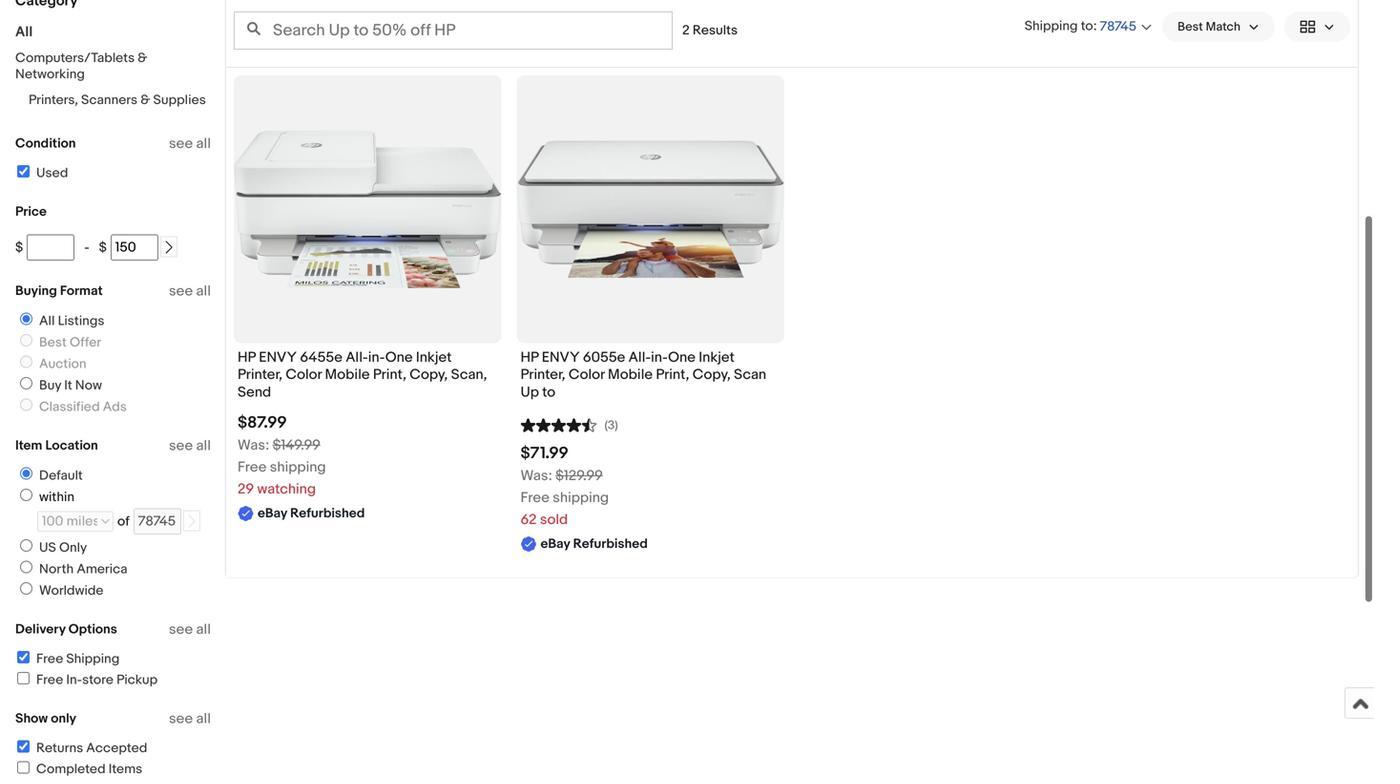 Task type: locate. For each thing, give the bounding box(es) containing it.
item
[[15, 438, 42, 454]]

0 horizontal spatial $
[[15, 240, 23, 256]]

in- inside hp envy 6055e all-in-one inkjet printer, color mobile print, copy, scan up to
[[651, 349, 668, 366]]

free
[[238, 459, 267, 476], [521, 489, 550, 506], [36, 651, 63, 667], [36, 672, 63, 688]]

1 copy, from the left
[[410, 366, 448, 383]]

0 vertical spatial to
[[1081, 18, 1093, 34]]

all- inside hp envy 6455e all-in-one inkjet printer, color mobile print, copy, scan, send
[[346, 349, 368, 366]]

1 horizontal spatial all
[[39, 313, 55, 329]]

2 printer, from the left
[[521, 366, 566, 383]]

2 see all from the top
[[169, 283, 211, 300]]

1 horizontal spatial color
[[569, 366, 605, 383]]

all inside the all computers/tablets & networking printers, scanners & supplies
[[15, 23, 33, 41]]

print,
[[373, 366, 407, 383], [656, 366, 690, 383]]

ebay refurbished for $87.99
[[258, 505, 365, 522]]

item location
[[15, 438, 98, 454]]

1 horizontal spatial all-
[[629, 349, 651, 366]]

mobile
[[325, 366, 370, 383], [608, 366, 653, 383]]

0 horizontal spatial one
[[385, 349, 413, 366]]

mobile down '6455e'
[[325, 366, 370, 383]]

shipping down $129.99
[[553, 489, 609, 506]]

1 mobile from the left
[[325, 366, 370, 383]]

printer, inside hp envy 6055e all-in-one inkjet printer, color mobile print, copy, scan up to
[[521, 366, 566, 383]]

Buy It Now radio
[[20, 377, 32, 389]]

0 horizontal spatial envy
[[259, 349, 297, 366]]

envy up send
[[259, 349, 297, 366]]

free right free shipping checkbox
[[36, 651, 63, 667]]

2 one from the left
[[668, 349, 696, 366]]

one right 6055e
[[668, 349, 696, 366]]

hp for hp envy 6055e all-in-one inkjet printer, color mobile print, copy, scan up to
[[521, 349, 539, 366]]

envy inside hp envy 6055e all-in-one inkjet printer, color mobile print, copy, scan up to
[[542, 349, 580, 366]]

mobile down 6055e
[[608, 366, 653, 383]]

computers/tablets & networking link
[[15, 50, 147, 83]]

results
[[693, 22, 738, 39]]

0 vertical spatial ebay
[[258, 505, 287, 522]]

all- right '6455e'
[[346, 349, 368, 366]]

only
[[59, 540, 87, 556]]

inkjet up scan,
[[416, 349, 452, 366]]

copy, left scan,
[[410, 366, 448, 383]]

0 horizontal spatial print,
[[373, 366, 407, 383]]

0 horizontal spatial ebay refurbished
[[258, 505, 365, 522]]

&
[[138, 50, 147, 66], [141, 92, 150, 108]]

US Only radio
[[20, 539, 32, 552]]

North America radio
[[20, 561, 32, 573]]

0 horizontal spatial copy,
[[410, 366, 448, 383]]

envy for 6455e
[[259, 349, 297, 366]]

listings
[[58, 313, 104, 329]]

to
[[1081, 18, 1093, 34], [542, 384, 556, 401]]

envy left 6055e
[[542, 349, 580, 366]]

print, left scan,
[[373, 366, 407, 383]]

1 vertical spatial shipping
[[553, 489, 609, 506]]

color inside hp envy 6455e all-in-one inkjet printer, color mobile print, copy, scan, send
[[286, 366, 322, 383]]

computers/tablets
[[15, 50, 135, 66]]

0 vertical spatial shipping
[[270, 459, 326, 476]]

envy inside hp envy 6455e all-in-one inkjet printer, color mobile print, copy, scan, send
[[259, 349, 297, 366]]

0 vertical spatial shipping
[[1025, 18, 1078, 34]]

shipping for $87.99
[[270, 459, 326, 476]]

copy,
[[410, 366, 448, 383], [693, 366, 731, 383]]

hp
[[238, 349, 256, 366], [521, 349, 539, 366]]

2 copy, from the left
[[693, 366, 731, 383]]

copy, inside hp envy 6455e all-in-one inkjet printer, color mobile print, copy, scan, send
[[410, 366, 448, 383]]

1 see all from the top
[[169, 135, 211, 152]]

ebay for $71.99
[[541, 536, 570, 552]]

default
[[39, 468, 83, 484]]

2 all from the top
[[196, 283, 211, 300]]

78745 text field
[[133, 508, 181, 535]]

1 horizontal spatial to
[[1081, 18, 1093, 34]]

2 hp from the left
[[521, 349, 539, 366]]

1 horizontal spatial shipping
[[553, 489, 609, 506]]

hp envy 6055e all-in-one inkjet printer, color mobile print, copy, scan up to link
[[521, 349, 781, 406]]

see all button for show only
[[169, 710, 211, 727]]

3 all from the top
[[196, 437, 211, 454]]

0 horizontal spatial was:
[[238, 437, 269, 454]]

in-
[[66, 672, 82, 688]]

1 all from the top
[[196, 135, 211, 152]]

best inside best offer link
[[39, 335, 67, 351]]

Auction radio
[[20, 356, 32, 368]]

all
[[196, 135, 211, 152], [196, 283, 211, 300], [196, 437, 211, 454], [196, 621, 211, 638], [196, 710, 211, 727]]

hp up up
[[521, 349, 539, 366]]

$87.99 was: $149.99 free shipping 29 watching
[[238, 413, 326, 498]]

to inside hp envy 6055e all-in-one inkjet printer, color mobile print, copy, scan up to
[[542, 384, 556, 401]]

1 horizontal spatial $
[[99, 240, 107, 256]]

0 horizontal spatial best
[[39, 335, 67, 351]]

1 inkjet from the left
[[416, 349, 452, 366]]

5 all from the top
[[196, 710, 211, 727]]

see for item location
[[169, 437, 193, 454]]

1 horizontal spatial was:
[[521, 467, 552, 484]]

see all for condition
[[169, 135, 211, 152]]

2 see from the top
[[169, 283, 193, 300]]

1 vertical spatial ebay refurbished
[[541, 536, 648, 552]]

in- right '6455e'
[[368, 349, 385, 366]]

color down '6455e'
[[286, 366, 322, 383]]

one inside hp envy 6455e all-in-one inkjet printer, color mobile print, copy, scan, send
[[385, 349, 413, 366]]

5 see from the top
[[169, 710, 193, 727]]

default link
[[12, 467, 87, 484]]

3 see from the top
[[169, 437, 193, 454]]

one for scan
[[668, 349, 696, 366]]

returns
[[36, 740, 83, 756]]

printer, inside hp envy 6455e all-in-one inkjet printer, color mobile print, copy, scan, send
[[238, 366, 283, 383]]

3 see all button from the top
[[169, 437, 211, 454]]

hp inside hp envy 6055e all-in-one inkjet printer, color mobile print, copy, scan up to
[[521, 349, 539, 366]]

shipping
[[1025, 18, 1078, 34], [66, 651, 120, 667]]

0 horizontal spatial printer,
[[238, 366, 283, 383]]

0 horizontal spatial refurbished
[[290, 505, 365, 522]]

printer, for up
[[521, 366, 566, 383]]

free up 62 at the left bottom of the page
[[521, 489, 550, 506]]

see all button for delivery options
[[169, 621, 211, 638]]

shipping inside $87.99 was: $149.99 free shipping 29 watching
[[270, 459, 326, 476]]

print, left the scan
[[656, 366, 690, 383]]

1 horizontal spatial one
[[668, 349, 696, 366]]

only
[[51, 711, 76, 727]]

$ for maximum value text field
[[99, 240, 107, 256]]

& up printers, scanners & supplies link
[[138, 50, 147, 66]]

see for show only
[[169, 710, 193, 727]]

1 see from the top
[[169, 135, 193, 152]]

Used checkbox
[[17, 165, 30, 178]]

all for buying format
[[196, 283, 211, 300]]

ebay refurbished down sold at the bottom left of page
[[541, 536, 648, 552]]

2 inkjet from the left
[[699, 349, 735, 366]]

see all button
[[169, 135, 211, 152], [169, 283, 211, 300], [169, 437, 211, 454], [169, 621, 211, 638], [169, 710, 211, 727]]

0 horizontal spatial all-
[[346, 349, 368, 366]]

refurbished down $71.99 was: $129.99 free shipping 62 sold
[[573, 536, 648, 552]]

ebay refurbished
[[258, 505, 365, 522], [541, 536, 648, 552]]

best inside best match dropdown button
[[1178, 19, 1203, 34]]

buy it now link
[[12, 377, 106, 394]]

0 vertical spatial ebay refurbished
[[258, 505, 365, 522]]

to right up
[[542, 384, 556, 401]]

shipping left :
[[1025, 18, 1078, 34]]

1 horizontal spatial refurbished
[[573, 536, 648, 552]]

(3) link
[[521, 416, 618, 433]]

3 see all from the top
[[169, 437, 211, 454]]

4 all from the top
[[196, 621, 211, 638]]

1 horizontal spatial ebay
[[541, 536, 570, 552]]

1 vertical spatial best
[[39, 335, 67, 351]]

delivery
[[15, 621, 66, 638]]

one inside hp envy 6055e all-in-one inkjet printer, color mobile print, copy, scan up to
[[668, 349, 696, 366]]

6055e
[[583, 349, 625, 366]]

1 color from the left
[[286, 366, 322, 383]]

see all
[[169, 135, 211, 152], [169, 283, 211, 300], [169, 437, 211, 454], [169, 621, 211, 638], [169, 710, 211, 727]]

4 see from the top
[[169, 621, 193, 638]]

best up auction link
[[39, 335, 67, 351]]

1 horizontal spatial copy,
[[693, 366, 731, 383]]

4 see all from the top
[[169, 621, 211, 638]]

2 mobile from the left
[[608, 366, 653, 383]]

all right all listings radio
[[39, 313, 55, 329]]

1 horizontal spatial ebay refurbished
[[541, 536, 648, 552]]

1 vertical spatial was:
[[521, 467, 552, 484]]

all- for 6455e
[[346, 349, 368, 366]]

1 vertical spatial shipping
[[66, 651, 120, 667]]

shipping inside $71.99 was: $129.99 free shipping 62 sold
[[553, 489, 609, 506]]

refurbished for $71.99
[[573, 536, 648, 552]]

Classified Ads radio
[[20, 399, 32, 411]]

ebay down sold at the bottom left of page
[[541, 536, 570, 552]]

go image
[[185, 515, 198, 528]]

inkjet inside hp envy 6055e all-in-one inkjet printer, color mobile print, copy, scan up to
[[699, 349, 735, 366]]

inkjet
[[416, 349, 452, 366], [699, 349, 735, 366]]

1 vertical spatial &
[[141, 92, 150, 108]]

was:
[[238, 437, 269, 454], [521, 467, 552, 484]]

1 horizontal spatial envy
[[542, 349, 580, 366]]

1 vertical spatial refurbished
[[573, 536, 648, 552]]

location
[[45, 438, 98, 454]]

mobile inside hp envy 6055e all-in-one inkjet printer, color mobile print, copy, scan up to
[[608, 366, 653, 383]]

1 vertical spatial ebay
[[541, 536, 570, 552]]

& left supplies
[[141, 92, 150, 108]]

0 vertical spatial best
[[1178, 19, 1203, 34]]

copy, inside hp envy 6055e all-in-one inkjet printer, color mobile print, copy, scan up to
[[693, 366, 731, 383]]

1 horizontal spatial printer,
[[521, 366, 566, 383]]

north
[[39, 561, 74, 577]]

refurbished for $87.99
[[290, 505, 365, 522]]

was: inside $87.99 was: $149.99 free shipping 29 watching
[[238, 437, 269, 454]]

pickup
[[117, 672, 158, 688]]

0 vertical spatial refurbished
[[290, 505, 365, 522]]

auction
[[39, 356, 86, 372]]

0 horizontal spatial all
[[15, 23, 33, 41]]

2 see all button from the top
[[169, 283, 211, 300]]

printers, scanners & supplies link
[[29, 92, 206, 108]]

color
[[286, 366, 322, 383], [569, 366, 605, 383]]

Minimum Value text field
[[27, 234, 75, 261]]

printer, up up
[[521, 366, 566, 383]]

1 horizontal spatial in-
[[651, 349, 668, 366]]

free in-store pickup
[[36, 672, 158, 688]]

see all button for buying format
[[169, 283, 211, 300]]

inkjet up the scan
[[699, 349, 735, 366]]

copy, left the scan
[[693, 366, 731, 383]]

in- inside hp envy 6455e all-in-one inkjet printer, color mobile print, copy, scan, send
[[368, 349, 385, 366]]

0 vertical spatial all
[[15, 23, 33, 41]]

1 horizontal spatial best
[[1178, 19, 1203, 34]]

was: down $71.99
[[521, 467, 552, 484]]

shipping for $71.99
[[553, 489, 609, 506]]

best left match
[[1178, 19, 1203, 34]]

0 horizontal spatial color
[[286, 366, 322, 383]]

2 envy from the left
[[542, 349, 580, 366]]

in- right 6055e
[[651, 349, 668, 366]]

$ for minimum value text box
[[15, 240, 23, 256]]

1 horizontal spatial inkjet
[[699, 349, 735, 366]]

hp envy 6455e all-in-one inkjet printer, color mobile print, copy, scan, send image
[[234, 109, 502, 310]]

one
[[385, 349, 413, 366], [668, 349, 696, 366]]

refurbished
[[290, 505, 365, 522], [573, 536, 648, 552]]

free inside $87.99 was: $149.99 free shipping 29 watching
[[238, 459, 267, 476]]

see all for buying format
[[169, 283, 211, 300]]

color down 6055e
[[569, 366, 605, 383]]

0 horizontal spatial in-
[[368, 349, 385, 366]]

all- right 6055e
[[629, 349, 651, 366]]

1 see all button from the top
[[169, 135, 211, 152]]

1 envy from the left
[[259, 349, 297, 366]]

see
[[169, 135, 193, 152], [169, 283, 193, 300], [169, 437, 193, 454], [169, 621, 193, 638], [169, 710, 193, 727]]

best match button
[[1163, 11, 1275, 42]]

free up the 29
[[238, 459, 267, 476]]

color for 6055e
[[569, 366, 605, 383]]

5 see all button from the top
[[169, 710, 211, 727]]

1 vertical spatial to
[[542, 384, 556, 401]]

2 color from the left
[[569, 366, 605, 383]]

submit price range image
[[162, 241, 175, 254]]

1 printer, from the left
[[238, 366, 283, 383]]

in-
[[368, 349, 385, 366], [651, 349, 668, 366]]

1 hp from the left
[[238, 349, 256, 366]]

best
[[1178, 19, 1203, 34], [39, 335, 67, 351]]

inkjet inside hp envy 6455e all-in-one inkjet printer, color mobile print, copy, scan, send
[[416, 349, 452, 366]]

shipping up free in-store pickup
[[66, 651, 120, 667]]

0 vertical spatial was:
[[238, 437, 269, 454]]

format
[[60, 283, 103, 299]]

shipping down $149.99
[[270, 459, 326, 476]]

ebay for $87.99
[[258, 505, 287, 522]]

see all for delivery options
[[169, 621, 211, 638]]

free left in-
[[36, 672, 63, 688]]

1 horizontal spatial hp
[[521, 349, 539, 366]]

1 $ from the left
[[15, 240, 23, 256]]

ebay refurbished for $71.99
[[541, 536, 648, 552]]

$
[[15, 240, 23, 256], [99, 240, 107, 256]]

was: inside $71.99 was: $129.99 free shipping 62 sold
[[521, 467, 552, 484]]

1 all- from the left
[[346, 349, 368, 366]]

mobile inside hp envy 6455e all-in-one inkjet printer, color mobile print, copy, scan, send
[[325, 366, 370, 383]]

envy for 6055e
[[542, 349, 580, 366]]

returns accepted
[[36, 740, 147, 756]]

1 one from the left
[[385, 349, 413, 366]]

all
[[15, 23, 33, 41], [39, 313, 55, 329]]

Enter your search keyword text field
[[234, 11, 673, 50]]

print, inside hp envy 6455e all-in-one inkjet printer, color mobile print, copy, scan, send
[[373, 366, 407, 383]]

$ right the -
[[99, 240, 107, 256]]

ebay refurbished down watching
[[258, 505, 365, 522]]

scan
[[734, 366, 767, 383]]

1 horizontal spatial print,
[[656, 366, 690, 383]]

print, inside hp envy 6055e all-in-one inkjet printer, color mobile print, copy, scan up to
[[656, 366, 690, 383]]

shipping to : 78745
[[1025, 18, 1137, 35]]

Free In-store Pickup checkbox
[[17, 672, 30, 684]]

best for best offer
[[39, 335, 67, 351]]

0 horizontal spatial mobile
[[325, 366, 370, 383]]

4 see all button from the top
[[169, 621, 211, 638]]

5 see all from the top
[[169, 710, 211, 727]]

Default radio
[[20, 467, 32, 480]]

see all for item location
[[169, 437, 211, 454]]

0 horizontal spatial ebay
[[258, 505, 287, 522]]

all- inside hp envy 6055e all-in-one inkjet printer, color mobile print, copy, scan up to
[[629, 349, 651, 366]]

see for condition
[[169, 135, 193, 152]]

2 in- from the left
[[651, 349, 668, 366]]

print, for 6455e
[[373, 366, 407, 383]]

0 horizontal spatial to
[[542, 384, 556, 401]]

inkjet for scan,
[[416, 349, 452, 366]]

ebay down watching
[[258, 505, 287, 522]]

0 horizontal spatial hp
[[238, 349, 256, 366]]

2 $ from the left
[[99, 240, 107, 256]]

used
[[36, 165, 68, 181]]

refurbished down watching
[[290, 505, 365, 522]]

1 horizontal spatial shipping
[[1025, 18, 1078, 34]]

in- for 6055e
[[651, 349, 668, 366]]

color inside hp envy 6055e all-in-one inkjet printer, color mobile print, copy, scan up to
[[569, 366, 605, 383]]

1 in- from the left
[[368, 349, 385, 366]]

to left 78745
[[1081, 18, 1093, 34]]

2 print, from the left
[[656, 366, 690, 383]]

1 print, from the left
[[373, 366, 407, 383]]

ebay
[[258, 505, 287, 522], [541, 536, 570, 552]]

was: down '$87.99' on the left
[[238, 437, 269, 454]]

hp up send
[[238, 349, 256, 366]]

see for buying format
[[169, 283, 193, 300]]

2 all- from the left
[[629, 349, 651, 366]]

hp inside hp envy 6455e all-in-one inkjet printer, color mobile print, copy, scan, send
[[238, 349, 256, 366]]

one right '6455e'
[[385, 349, 413, 366]]

1 vertical spatial all
[[39, 313, 55, 329]]

printer, up send
[[238, 366, 283, 383]]

0 horizontal spatial inkjet
[[416, 349, 452, 366]]

all for all computers/tablets & networking printers, scanners & supplies
[[15, 23, 33, 41]]

options
[[69, 621, 117, 638]]

all up networking
[[15, 23, 33, 41]]

1 horizontal spatial mobile
[[608, 366, 653, 383]]

0 horizontal spatial shipping
[[270, 459, 326, 476]]

$ left minimum value text box
[[15, 240, 23, 256]]



Task type: vqa. For each thing, say whether or not it's contained in the screenshot.
Nov inside Nov 16, 2023, 4:00 PM myGemma for NYC Jewelry Week Luxury pre-owned jewelry from myGemma to showcase NYC Jewelry Week.
no



Task type: describe. For each thing, give the bounding box(es) containing it.
match
[[1206, 19, 1241, 34]]

us
[[39, 540, 56, 556]]

within
[[39, 489, 74, 505]]

0 vertical spatial &
[[138, 50, 147, 66]]

accepted
[[86, 740, 147, 756]]

condition
[[15, 136, 76, 152]]

view: gallery view image
[[1300, 17, 1335, 37]]

all listings
[[39, 313, 104, 329]]

shipping inside shipping to : 78745
[[1025, 18, 1078, 34]]

free in-store pickup link
[[14, 672, 158, 688]]

$87.99
[[238, 413, 287, 433]]

Worldwide radio
[[20, 582, 32, 595]]

scan,
[[451, 366, 487, 383]]

all listings link
[[12, 313, 108, 329]]

$71.99 was: $129.99 free shipping 62 sold
[[521, 443, 609, 528]]

classified ads link
[[12, 399, 131, 415]]

62
[[521, 511, 537, 528]]

hp for hp envy 6455e all-in-one inkjet printer, color mobile print, copy, scan, send
[[238, 349, 256, 366]]

mobile for 6055e
[[608, 366, 653, 383]]

now
[[75, 378, 102, 394]]

it
[[64, 378, 72, 394]]

classified
[[39, 399, 100, 415]]

north america
[[39, 561, 127, 577]]

$129.99
[[556, 467, 603, 484]]

scanners
[[81, 92, 138, 108]]

north america link
[[12, 561, 131, 577]]

4.5 out of 5 stars image
[[521, 416, 597, 433]]

free shipping
[[36, 651, 120, 667]]

printers,
[[29, 92, 78, 108]]

all for all listings
[[39, 313, 55, 329]]

Maximum Value text field
[[111, 234, 158, 261]]

best match
[[1178, 19, 1241, 34]]

networking
[[15, 66, 85, 83]]

see all button for condition
[[169, 135, 211, 152]]

buying
[[15, 283, 57, 299]]

hp envy 6455e all-in-one inkjet printer, color mobile print, copy, scan, send
[[238, 349, 487, 401]]

inkjet for scan
[[699, 349, 735, 366]]

offer
[[70, 335, 101, 351]]

free shipping link
[[14, 651, 120, 667]]

all for condition
[[196, 135, 211, 152]]

was: for $71.99
[[521, 467, 552, 484]]

sold
[[540, 511, 568, 528]]

printer, for send
[[238, 366, 283, 383]]

up
[[521, 384, 539, 401]]

buy
[[39, 378, 61, 394]]

best offer link
[[12, 334, 105, 351]]

see for delivery options
[[169, 621, 193, 638]]

all for item location
[[196, 437, 211, 454]]

show only
[[15, 711, 76, 727]]

2
[[682, 22, 690, 39]]

was: for $87.99
[[238, 437, 269, 454]]

$71.99
[[521, 443, 569, 463]]

6455e
[[300, 349, 343, 366]]

all for show only
[[196, 710, 211, 727]]

All Listings radio
[[20, 313, 32, 325]]

supplies
[[153, 92, 206, 108]]

send
[[238, 384, 271, 401]]

delivery options
[[15, 621, 117, 638]]

in- for 6455e
[[368, 349, 385, 366]]

one for scan,
[[385, 349, 413, 366]]

best for best match
[[1178, 19, 1203, 34]]

auction link
[[12, 356, 90, 372]]

see all button for item location
[[169, 437, 211, 454]]

free inside $71.99 was: $129.99 free shipping 62 sold
[[521, 489, 550, 506]]

0 horizontal spatial shipping
[[66, 651, 120, 667]]

worldwide
[[39, 583, 104, 599]]

all for delivery options
[[196, 621, 211, 638]]

print, for 6055e
[[656, 366, 690, 383]]

watching
[[257, 481, 316, 498]]

all- for 6055e
[[629, 349, 651, 366]]

hp envy 6055e all-in-one inkjet printer, color mobile print, copy, scan up to
[[521, 349, 767, 401]]

copy, for scan
[[693, 366, 731, 383]]

us only link
[[12, 539, 91, 556]]

classified ads
[[39, 399, 127, 415]]

buy it now
[[39, 378, 102, 394]]

to inside shipping to : 78745
[[1081, 18, 1093, 34]]

mobile for 6455e
[[325, 366, 370, 383]]

see all for show only
[[169, 710, 211, 727]]

Free Shipping checkbox
[[17, 651, 30, 663]]

us only
[[39, 540, 87, 556]]

:
[[1093, 18, 1097, 34]]

used link
[[14, 165, 68, 181]]

hp envy 6055e all-in-one inkjet printer, color mobile print, copy, scan up to image
[[517, 109, 785, 310]]

78745
[[1100, 19, 1137, 35]]

2 results
[[682, 22, 738, 39]]

of
[[117, 514, 130, 530]]

price
[[15, 204, 47, 220]]

color for 6455e
[[286, 366, 322, 383]]

buying format
[[15, 283, 103, 299]]

$149.99
[[273, 437, 321, 454]]

-
[[84, 240, 89, 256]]

worldwide link
[[12, 582, 107, 599]]

copy, for scan,
[[410, 366, 448, 383]]

show
[[15, 711, 48, 727]]

Completed Items checkbox
[[17, 761, 30, 774]]

within radio
[[20, 489, 32, 501]]

store
[[82, 672, 114, 688]]

29
[[238, 481, 254, 498]]

returns accepted link
[[14, 740, 147, 756]]

Returns Accepted checkbox
[[17, 740, 30, 753]]

all computers/tablets & networking printers, scanners & supplies
[[15, 23, 206, 108]]

Best Offer radio
[[20, 334, 32, 346]]

hp envy 6455e all-in-one inkjet printer, color mobile print, copy, scan, send link
[[238, 349, 498, 406]]

ads
[[103, 399, 127, 415]]

best offer
[[39, 335, 101, 351]]

america
[[77, 561, 127, 577]]

(3)
[[605, 418, 618, 433]]



